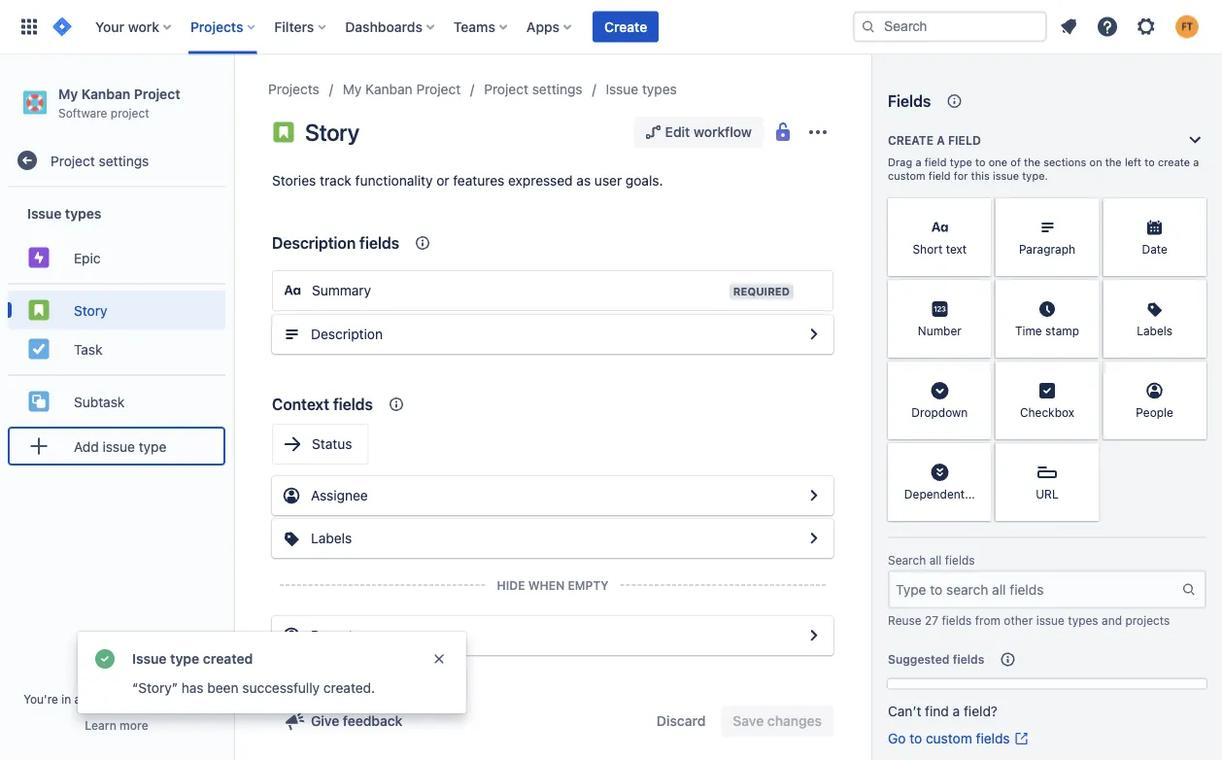Task type: describe. For each thing, give the bounding box(es) containing it.
add issue type image
[[27, 435, 51, 458]]

a down "more information about the fields" image
[[937, 133, 945, 147]]

expressed
[[508, 173, 573, 189]]

1 horizontal spatial issue
[[132, 651, 167, 667]]

goals.
[[626, 173, 663, 189]]

give
[[311, 713, 339, 729]]

more information image for labels
[[1182, 282, 1205, 305]]

features
[[453, 173, 505, 189]]

issue type created
[[132, 651, 253, 667]]

more information image for number
[[967, 282, 990, 305]]

reuse 27 fields from other issue types and projects
[[888, 614, 1171, 627]]

on
[[1090, 156, 1103, 169]]

labels inside button
[[311, 530, 352, 546]]

checkbox
[[1020, 405, 1075, 419]]

url
[[1036, 487, 1059, 501]]

more information about the suggested fields image
[[997, 648, 1020, 671]]

description for description
[[311, 326, 383, 342]]

Type to search all fields text field
[[890, 572, 1182, 607]]

this link will be opened in a new tab image
[[1014, 731, 1030, 746]]

issue type icon image
[[272, 121, 295, 144]]

give feedback
[[311, 713, 403, 729]]

more information image for paragraph
[[1074, 200, 1098, 224]]

a right in
[[74, 692, 81, 706]]

in
[[61, 692, 71, 706]]

jira software image
[[51, 15, 74, 38]]

create for create a field
[[888, 133, 934, 147]]

0 vertical spatial story
[[305, 119, 360, 146]]

work
[[128, 18, 159, 35]]

project down primary element
[[416, 81, 461, 97]]

apps
[[527, 18, 560, 35]]

user
[[595, 173, 622, 189]]

assignee button
[[272, 476, 834, 515]]

managed
[[117, 692, 168, 706]]

a right find
[[953, 703, 961, 719]]

go
[[888, 730, 906, 746]]

open field configuration image for assignee
[[803, 484, 826, 507]]

notifications image
[[1057, 15, 1081, 38]]

created
[[203, 651, 253, 667]]

fields
[[888, 92, 931, 110]]

short text
[[913, 242, 967, 256]]

open field configuration image for labels
[[803, 527, 826, 550]]

project down software
[[51, 152, 95, 168]]

create for create
[[605, 18, 648, 35]]

apps button
[[521, 11, 579, 42]]

create button
[[593, 11, 659, 42]]

more
[[120, 718, 148, 732]]

stories track functionality or features expressed as user goals.
[[272, 173, 663, 189]]

subtask link
[[8, 382, 225, 421]]

when
[[528, 578, 565, 592]]

projects link
[[268, 78, 320, 101]]

more information image for checkbox
[[1074, 364, 1098, 387]]

task
[[74, 341, 103, 357]]

1 horizontal spatial settings
[[532, 81, 583, 97]]

"story" has been successfully created.
[[132, 680, 375, 696]]

issue inside 'button'
[[103, 438, 135, 454]]

suggested fields
[[888, 653, 985, 666]]

0 horizontal spatial settings
[[99, 152, 149, 168]]

description for description fields
[[272, 234, 356, 252]]

context fields
[[272, 395, 373, 414]]

more information image for date
[[1182, 200, 1205, 224]]

create
[[1159, 156, 1191, 169]]

been
[[207, 680, 239, 696]]

more information about the context fields image for description fields
[[411, 231, 435, 255]]

software
[[58, 106, 107, 119]]

edit workflow button
[[634, 117, 764, 148]]

filters button
[[269, 11, 334, 42]]

my kanban project software project
[[58, 86, 180, 119]]

from
[[976, 614, 1001, 627]]

2 vertical spatial field
[[929, 170, 951, 182]]

search all fields
[[888, 554, 975, 567]]

created.
[[324, 680, 375, 696]]

can't
[[888, 703, 922, 719]]

or
[[437, 173, 450, 189]]

edit workflow
[[665, 124, 752, 140]]

edit
[[665, 124, 690, 140]]

story link
[[8, 291, 225, 330]]

create a field
[[888, 133, 982, 147]]

stories
[[272, 173, 316, 189]]

27
[[925, 614, 939, 627]]

summary
[[312, 282, 371, 298]]

drag a field type to one of the sections on the left to create a custom field for this issue type.
[[888, 156, 1200, 182]]

your
[[95, 18, 124, 35]]

group containing issue types
[[8, 188, 225, 477]]

paragraph
[[1020, 242, 1076, 256]]

successfully
[[242, 680, 320, 696]]

help image
[[1096, 15, 1120, 38]]

field?
[[964, 703, 998, 719]]

your profile and settings image
[[1176, 15, 1199, 38]]

subtask
[[74, 393, 125, 409]]

1 vertical spatial project settings link
[[8, 141, 225, 180]]

can't find a field?
[[888, 703, 998, 719]]

2 horizontal spatial types
[[1068, 614, 1099, 627]]

1 vertical spatial types
[[65, 205, 101, 221]]

add issue type
[[74, 438, 167, 454]]

your work button
[[89, 11, 179, 42]]

1 the from the left
[[1025, 156, 1041, 169]]

sidebar navigation image
[[212, 78, 255, 117]]

suggested
[[888, 653, 950, 666]]

field for create
[[949, 133, 982, 147]]

fields up summary
[[360, 234, 400, 252]]

1 vertical spatial story
[[74, 302, 107, 318]]

kanban for my kanban project
[[366, 81, 413, 97]]

search image
[[861, 19, 877, 35]]

left
[[1125, 156, 1142, 169]]

teams
[[454, 18, 496, 35]]

more information image for time stamp
[[1074, 282, 1098, 305]]

short
[[913, 242, 943, 256]]

context
[[272, 395, 329, 414]]

2 vertical spatial type
[[170, 651, 200, 667]]

description button
[[272, 315, 834, 354]]

add issue type button
[[8, 427, 225, 466]]

"story"
[[132, 680, 178, 696]]

hide when empty
[[497, 578, 609, 592]]

issue types link
[[606, 78, 677, 101]]

one
[[989, 156, 1008, 169]]

issue inside drag a field type to one of the sections on the left to create a custom field for this issue type.
[[993, 170, 1020, 182]]

description fields
[[272, 234, 400, 252]]

workflow
[[694, 124, 752, 140]]

open field configuration image for reporter
[[803, 624, 826, 647]]

fields right 27
[[942, 614, 972, 627]]

dependent
[[905, 487, 965, 501]]



Task type: locate. For each thing, give the bounding box(es) containing it.
field for drag
[[925, 156, 947, 169]]

1 vertical spatial issue types
[[27, 205, 101, 221]]

field left for
[[929, 170, 951, 182]]

my
[[343, 81, 362, 97], [58, 86, 78, 102]]

project settings down software
[[51, 152, 149, 168]]

go to custom fields
[[888, 730, 1010, 746]]

projects for projects link
[[268, 81, 320, 97]]

issue types for group containing issue types
[[27, 205, 101, 221]]

1 horizontal spatial the
[[1106, 156, 1122, 169]]

1 vertical spatial issue
[[27, 205, 62, 221]]

projects up sidebar navigation icon
[[190, 18, 243, 35]]

empty
[[568, 578, 609, 592]]

my kanban project link
[[343, 78, 461, 101]]

task link
[[8, 330, 225, 369]]

and
[[1102, 614, 1123, 627]]

0 horizontal spatial project settings link
[[8, 141, 225, 180]]

0 vertical spatial project settings link
[[484, 78, 583, 101]]

more information about the context fields image for context fields
[[385, 393, 408, 416]]

learn more button
[[85, 717, 148, 733]]

issue up epic "link"
[[27, 205, 62, 221]]

description up summary
[[272, 234, 356, 252]]

project inside my kanban project software project
[[134, 86, 180, 102]]

1 vertical spatial field
[[925, 156, 947, 169]]

a
[[937, 133, 945, 147], [916, 156, 922, 169], [1194, 156, 1200, 169], [74, 692, 81, 706], [953, 703, 961, 719]]

my up software
[[58, 86, 78, 102]]

open field configuration image inside labels button
[[803, 527, 826, 550]]

more information image down create in the right top of the page
[[1182, 200, 1205, 224]]

settings image
[[1135, 15, 1159, 38]]

more information image
[[967, 200, 990, 224], [1074, 282, 1098, 305], [1182, 282, 1205, 305], [967, 364, 990, 387], [1182, 364, 1205, 387]]

more information image for short text
[[967, 200, 990, 224]]

assignee
[[311, 487, 368, 503]]

2 vertical spatial issue
[[132, 651, 167, 667]]

more information about the context fields image down functionality
[[411, 231, 435, 255]]

0 horizontal spatial issue
[[27, 205, 62, 221]]

0 vertical spatial settings
[[532, 81, 583, 97]]

1 vertical spatial custom
[[926, 730, 973, 746]]

1 horizontal spatial my
[[343, 81, 362, 97]]

more information image up ... at right
[[967, 445, 990, 468]]

a right drag
[[916, 156, 922, 169]]

field up for
[[949, 133, 982, 147]]

2 vertical spatial issue
[[1037, 614, 1065, 627]]

2 horizontal spatial issue
[[1037, 614, 1065, 627]]

project settings link down apps
[[484, 78, 583, 101]]

project
[[416, 81, 461, 97], [484, 81, 529, 97], [134, 86, 180, 102], [51, 152, 95, 168]]

project settings link
[[484, 78, 583, 101], [8, 141, 225, 180]]

dismiss image
[[432, 651, 447, 667]]

0 vertical spatial project settings
[[484, 81, 583, 97]]

create up issue types link
[[605, 18, 648, 35]]

more information image
[[1074, 200, 1098, 224], [1182, 200, 1205, 224], [967, 282, 990, 305], [1074, 364, 1098, 387], [967, 445, 990, 468]]

kanban
[[366, 81, 413, 97], [81, 86, 130, 102]]

date
[[1142, 242, 1168, 256]]

group containing story
[[8, 283, 225, 374]]

0 vertical spatial description
[[272, 234, 356, 252]]

0 vertical spatial issue
[[993, 170, 1020, 182]]

fields left this link will be opened in a new tab icon
[[976, 730, 1010, 746]]

story up task
[[74, 302, 107, 318]]

1 horizontal spatial project
[[171, 692, 210, 706]]

project settings link down my kanban project software project
[[8, 141, 225, 180]]

more information about the context fields image
[[411, 231, 435, 255], [385, 393, 408, 416]]

1 horizontal spatial to
[[976, 156, 986, 169]]

0 horizontal spatial project settings
[[51, 152, 149, 168]]

0 vertical spatial custom
[[888, 170, 926, 182]]

0 vertical spatial projects
[[190, 18, 243, 35]]

primary element
[[12, 0, 853, 54]]

settings down my kanban project software project
[[99, 152, 149, 168]]

issue
[[993, 170, 1020, 182], [103, 438, 135, 454], [1037, 614, 1065, 627]]

projects
[[190, 18, 243, 35], [268, 81, 320, 97]]

custom down the can't find a field?
[[926, 730, 973, 746]]

feedback
[[343, 713, 403, 729]]

1 horizontal spatial create
[[888, 133, 934, 147]]

description
[[272, 234, 356, 252], [311, 326, 383, 342]]

fields up status
[[333, 395, 373, 414]]

issue down create button
[[606, 81, 639, 97]]

1 open field configuration image from the top
[[803, 484, 826, 507]]

my inside my kanban project software project
[[58, 86, 78, 102]]

project
[[111, 106, 149, 119], [171, 692, 210, 706]]

1 horizontal spatial project settings link
[[484, 78, 583, 101]]

2 horizontal spatial type
[[950, 156, 973, 169]]

type down subtask link
[[139, 438, 167, 454]]

my for my kanban project software project
[[58, 86, 78, 102]]

description down summary
[[311, 326, 383, 342]]

more options image
[[807, 121, 830, 144]]

issue types up edit on the right
[[606, 81, 677, 97]]

issue types for issue types link
[[606, 81, 677, 97]]

reporter
[[311, 627, 366, 643]]

0 horizontal spatial to
[[910, 730, 923, 746]]

1 vertical spatial open field configuration image
[[803, 527, 826, 550]]

the right on
[[1106, 156, 1122, 169]]

1 vertical spatial project settings
[[51, 152, 149, 168]]

projects button
[[185, 11, 263, 42]]

open field configuration image inside the reporter button
[[803, 624, 826, 647]]

fields left the more information about the suggested fields image
[[953, 653, 985, 666]]

1 group from the top
[[8, 188, 225, 477]]

1 vertical spatial labels
[[311, 530, 352, 546]]

all
[[930, 554, 942, 567]]

2 horizontal spatial to
[[1145, 156, 1156, 169]]

hide
[[497, 578, 525, 592]]

2 the from the left
[[1106, 156, 1122, 169]]

labels down assignee
[[311, 530, 352, 546]]

settings
[[532, 81, 583, 97], [99, 152, 149, 168]]

open field configuration image inside assignee button
[[803, 484, 826, 507]]

0 horizontal spatial type
[[139, 438, 167, 454]]

stamp
[[1046, 324, 1080, 337]]

projects up issue type icon
[[268, 81, 320, 97]]

0 horizontal spatial more information about the context fields image
[[385, 393, 408, 416]]

time stamp
[[1016, 324, 1080, 337]]

project settings down apps
[[484, 81, 583, 97]]

story up track
[[305, 119, 360, 146]]

open field configuration image
[[803, 323, 826, 346]]

issue inside issue types link
[[606, 81, 639, 97]]

my kanban project
[[343, 81, 461, 97]]

custom down drag
[[888, 170, 926, 182]]

1 vertical spatial more information about the context fields image
[[385, 393, 408, 416]]

0 vertical spatial create
[[605, 18, 648, 35]]

appswitcher icon image
[[17, 15, 41, 38]]

you're
[[23, 692, 58, 706]]

success image
[[93, 647, 117, 671]]

type up for
[[950, 156, 973, 169]]

0 vertical spatial type
[[950, 156, 973, 169]]

sections
[[1044, 156, 1087, 169]]

to right go
[[910, 730, 923, 746]]

a right create in the right top of the page
[[1194, 156, 1200, 169]]

my for my kanban project
[[343, 81, 362, 97]]

0 vertical spatial issue types
[[606, 81, 677, 97]]

you're in a team-managed project
[[23, 692, 210, 706]]

issue
[[606, 81, 639, 97], [27, 205, 62, 221], [132, 651, 167, 667]]

0 horizontal spatial types
[[65, 205, 101, 221]]

2 vertical spatial open field configuration image
[[803, 624, 826, 647]]

time
[[1016, 324, 1043, 337]]

2 open field configuration image from the top
[[803, 527, 826, 550]]

1 vertical spatial create
[[888, 133, 934, 147]]

0 vertical spatial types
[[642, 81, 677, 97]]

2 group from the top
[[8, 283, 225, 374]]

0 horizontal spatial labels
[[311, 530, 352, 546]]

type.
[[1023, 170, 1049, 182]]

find
[[925, 703, 950, 719]]

1 horizontal spatial projects
[[268, 81, 320, 97]]

banner containing your work
[[0, 0, 1223, 54]]

go to custom fields link
[[888, 729, 1030, 748]]

2 vertical spatial types
[[1068, 614, 1099, 627]]

0 horizontal spatial issue types
[[27, 205, 101, 221]]

issue types up epic
[[27, 205, 101, 221]]

banner
[[0, 0, 1223, 54]]

as
[[577, 173, 591, 189]]

0 horizontal spatial project
[[111, 106, 149, 119]]

types left 'and'
[[1068, 614, 1099, 627]]

required
[[734, 285, 790, 298]]

epic link
[[8, 238, 225, 277]]

your work
[[95, 18, 159, 35]]

0 horizontal spatial projects
[[190, 18, 243, 35]]

1 horizontal spatial labels
[[1137, 324, 1173, 337]]

jira software image
[[51, 15, 74, 38]]

search
[[888, 554, 927, 567]]

2 horizontal spatial issue
[[606, 81, 639, 97]]

Search field
[[853, 11, 1048, 42]]

projects
[[1126, 614, 1171, 627]]

3 open field configuration image from the top
[[803, 624, 826, 647]]

other
[[1004, 614, 1033, 627]]

custom inside drag a field type to one of the sections on the left to create a custom field for this issue type.
[[888, 170, 926, 182]]

type up has at left
[[170, 651, 200, 667]]

the
[[1025, 156, 1041, 169], [1106, 156, 1122, 169]]

fields
[[360, 234, 400, 252], [333, 395, 373, 414], [945, 554, 975, 567], [942, 614, 972, 627], [953, 653, 985, 666], [976, 730, 1010, 746]]

teams button
[[448, 11, 515, 42]]

fields right all
[[945, 554, 975, 567]]

dashboards
[[345, 18, 423, 35]]

type inside drag a field type to one of the sections on the left to create a custom field for this issue type.
[[950, 156, 973, 169]]

1 horizontal spatial issue
[[993, 170, 1020, 182]]

text
[[946, 242, 967, 256]]

1 vertical spatial type
[[139, 438, 167, 454]]

discard
[[657, 713, 706, 729]]

issue down "one"
[[993, 170, 1020, 182]]

1 vertical spatial projects
[[268, 81, 320, 97]]

0 horizontal spatial the
[[1025, 156, 1041, 169]]

give feedback button
[[272, 706, 414, 737]]

0 horizontal spatial issue
[[103, 438, 135, 454]]

0 horizontal spatial story
[[74, 302, 107, 318]]

settings down apps popup button
[[532, 81, 583, 97]]

projects inside popup button
[[190, 18, 243, 35]]

project inside my kanban project software project
[[111, 106, 149, 119]]

1 horizontal spatial issue types
[[606, 81, 677, 97]]

issue types inside group
[[27, 205, 101, 221]]

types up edit on the right
[[642, 81, 677, 97]]

project down teams dropdown button
[[484, 81, 529, 97]]

learn
[[85, 718, 116, 732]]

project right software
[[111, 106, 149, 119]]

issue up "story"
[[132, 651, 167, 667]]

of
[[1011, 156, 1021, 169]]

create up drag
[[888, 133, 934, 147]]

types up epic
[[65, 205, 101, 221]]

0 vertical spatial issue
[[606, 81, 639, 97]]

1 horizontal spatial kanban
[[366, 81, 413, 97]]

project down issue type created
[[171, 692, 210, 706]]

1 horizontal spatial type
[[170, 651, 200, 667]]

track
[[320, 173, 352, 189]]

1 horizontal spatial types
[[642, 81, 677, 97]]

learn more
[[85, 718, 148, 732]]

issue right other
[[1037, 614, 1065, 627]]

description inside button
[[311, 326, 383, 342]]

...
[[965, 487, 976, 501]]

to right the left
[[1145, 156, 1156, 169]]

kanban for my kanban project software project
[[81, 86, 130, 102]]

1 vertical spatial project
[[171, 692, 210, 706]]

number
[[918, 324, 962, 337]]

project down work
[[134, 86, 180, 102]]

issue types
[[606, 81, 677, 97], [27, 205, 101, 221]]

discard button
[[645, 706, 718, 737]]

0 horizontal spatial my
[[58, 86, 78, 102]]

0 vertical spatial labels
[[1137, 324, 1173, 337]]

has
[[182, 680, 204, 696]]

the up type.
[[1025, 156, 1041, 169]]

create
[[605, 18, 648, 35], [888, 133, 934, 147]]

labels down date
[[1137, 324, 1173, 337]]

reuse
[[888, 614, 922, 627]]

0 horizontal spatial kanban
[[81, 86, 130, 102]]

more information about the context fields image right the context fields
[[385, 393, 408, 416]]

0 horizontal spatial create
[[605, 18, 648, 35]]

1 horizontal spatial project settings
[[484, 81, 583, 97]]

more information about the fields image
[[943, 89, 966, 113]]

my right projects link
[[343, 81, 362, 97]]

dropdown
[[912, 405, 968, 419]]

issue right add
[[103, 438, 135, 454]]

1 vertical spatial settings
[[99, 152, 149, 168]]

more information image for dropdown
[[967, 364, 990, 387]]

field down create a field
[[925, 156, 947, 169]]

0 vertical spatial open field configuration image
[[803, 484, 826, 507]]

kanban down the dashboards popup button
[[366, 81, 413, 97]]

custom
[[888, 170, 926, 182], [926, 730, 973, 746]]

group
[[8, 188, 225, 477], [8, 283, 225, 374]]

type inside 'button'
[[139, 438, 167, 454]]

filters
[[274, 18, 314, 35]]

more information image down on
[[1074, 200, 1098, 224]]

0 vertical spatial more information about the context fields image
[[411, 231, 435, 255]]

for
[[954, 170, 969, 182]]

open field configuration image
[[803, 484, 826, 507], [803, 527, 826, 550], [803, 624, 826, 647]]

1 horizontal spatial story
[[305, 119, 360, 146]]

epic
[[74, 250, 101, 266]]

dashboards button
[[340, 11, 442, 42]]

kanban inside my kanban project software project
[[81, 86, 130, 102]]

projects for projects popup button
[[190, 18, 243, 35]]

more information image down text on the top
[[967, 282, 990, 305]]

drag
[[888, 156, 913, 169]]

to up "this"
[[976, 156, 986, 169]]

more information image down stamp
[[1074, 364, 1098, 387]]

more information image for people
[[1182, 364, 1205, 387]]

1 vertical spatial issue
[[103, 438, 135, 454]]

1 horizontal spatial more information about the context fields image
[[411, 231, 435, 255]]

create inside button
[[605, 18, 648, 35]]

0 vertical spatial project
[[111, 106, 149, 119]]

kanban up software
[[81, 86, 130, 102]]

1 vertical spatial description
[[311, 326, 383, 342]]

0 vertical spatial field
[[949, 133, 982, 147]]

compass
[[927, 690, 986, 706]]



Task type: vqa. For each thing, say whether or not it's contained in the screenshot.
the You're in a team-managed project in the bottom left of the page
yes



